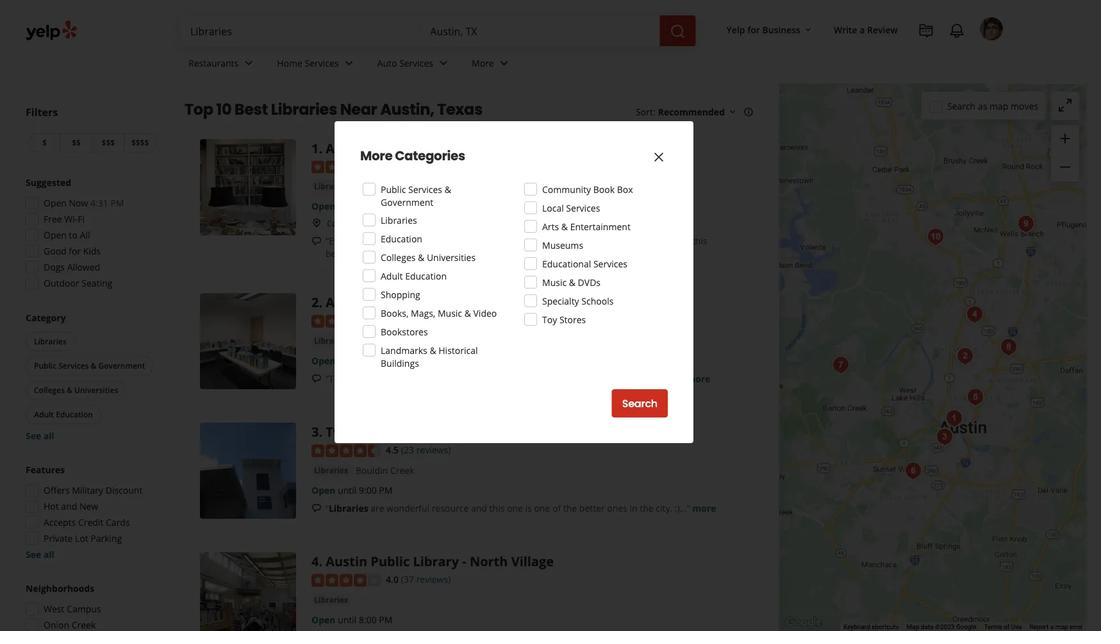 Task type: locate. For each thing, give the bounding box(es) containing it.
twin oaks branch- austin public library image
[[933, 424, 958, 450]]

4 until from the top
[[338, 613, 357, 626]]

projects image
[[919, 23, 935, 39]]

top
[[185, 99, 213, 120]]

adult up shopping
[[381, 270, 403, 282]]

0 vertical spatial colleges
[[381, 251, 416, 263]]

keyboard
[[844, 623, 871, 631]]

0 vertical spatial is
[[348, 372, 355, 384]]

4 24 chevron down v2 image from the left
[[497, 55, 512, 71]]

2 vertical spatial open until 8:00 pm
[[312, 613, 393, 626]]

. for 3
[[319, 423, 323, 440]]

business
[[763, 23, 801, 36]]

libraries button for 3
[[312, 464, 351, 476]]

1 24 chevron down v2 image from the left
[[241, 55, 257, 71]]

adult education up shopping
[[381, 270, 447, 282]]

0 horizontal spatial adult
[[34, 409, 54, 420]]

this right the "would"
[[693, 235, 708, 247]]

& down (167 reviews)
[[445, 183, 451, 195]]

public
[[381, 183, 406, 195], [371, 293, 410, 311], [34, 360, 57, 371], [494, 423, 533, 440], [371, 552, 410, 570]]

austin central library image
[[200, 139, 296, 235], [942, 406, 968, 431]]

4.5 link left '(23'
[[386, 443, 399, 456]]

map region
[[643, 67, 1102, 631]]

3 until from the top
[[338, 484, 357, 496]]

4.5 left (167
[[386, 160, 399, 173]]

0 horizontal spatial the
[[351, 235, 365, 247]]

(23 reviews)
[[401, 444, 451, 456]]

1 vertical spatial public services & government
[[34, 360, 145, 371]]

0 vertical spatial colleges & universities
[[381, 251, 476, 263]]

libraries down "4 star rating" image
[[314, 594, 348, 605]]

0 vertical spatial adult
[[381, 270, 403, 282]]

"
[[326, 502, 329, 514]]

1 vertical spatial austin central library image
[[942, 406, 968, 431]]

0 horizontal spatial for
[[69, 245, 81, 257]]

twin
[[326, 423, 357, 440]]

8:00 down "4 star rating" image
[[359, 613, 377, 626]]

educational services
[[543, 258, 628, 270]]

education down colleges & universities button
[[56, 409, 93, 420]]

24 chevron down v2 image
[[241, 55, 257, 71], [342, 55, 357, 71], [436, 55, 452, 71], [497, 55, 512, 71]]

1 horizontal spatial of
[[582, 235, 591, 247]]

1 vertical spatial search
[[623, 396, 658, 411]]

0 horizontal spatial map
[[990, 100, 1009, 112]]

see all button
[[26, 430, 54, 442], [26, 548, 54, 561]]

austin up "4 star rating" image
[[326, 552, 368, 570]]

public services & government inside more categories dialog
[[381, 183, 451, 208]]

of left use
[[1004, 623, 1010, 631]]

16 speech v2 image
[[312, 236, 322, 246], [312, 503, 322, 514]]

search left as
[[948, 100, 976, 112]]

austin,
[[380, 99, 435, 120]]

3 open until 8:00 pm from the top
[[312, 613, 393, 626]]

fi
[[78, 213, 85, 225]]

to inside group
[[69, 229, 78, 241]]

1 4.5 from the top
[[386, 160, 399, 173]]

2 4.5 from the top
[[386, 444, 399, 456]]

government up colleges & universities button
[[98, 360, 145, 371]]

3 . twin oaks branch- austin public library
[[312, 423, 582, 440]]

colleges down furniture
[[381, 251, 416, 263]]

1 vertical spatial adult education
[[34, 409, 93, 420]]

reviews) right (167
[[422, 160, 456, 173]]

1 horizontal spatial search
[[948, 100, 976, 112]]

auto services link
[[367, 46, 462, 83]]

4.0 link
[[386, 572, 399, 586]]

furniture
[[367, 235, 405, 247]]

open until 8:00 pm up cookbook
[[312, 200, 393, 212]]

austin up 4.3 star rating image
[[326, 293, 368, 311]]

0 horizontal spatial universities
[[74, 385, 118, 395]]

services inside button
[[59, 360, 89, 371]]

austin public library - yarborough branch image
[[200, 293, 296, 389], [953, 343, 979, 369]]

adult education down colleges & universities button
[[34, 409, 93, 420]]

1 vertical spatial map
[[1056, 623, 1069, 631]]

write a review link
[[829, 18, 904, 41]]

notifications image
[[950, 23, 965, 39]]

public down be
[[494, 423, 533, 440]]

24 chevron down v2 image inside home services link
[[342, 55, 357, 71]]

1 vertical spatial 4.5 star rating image
[[312, 444, 381, 457]]

private lot parking
[[44, 532, 122, 545]]

16 info v2 image
[[744, 107, 754, 117]]

open
[[44, 197, 67, 209], [312, 200, 336, 212], [44, 229, 67, 241], [312, 354, 336, 366], [312, 484, 336, 496], [312, 613, 336, 626]]

see all button for category
[[26, 430, 54, 442]]

0 horizontal spatial music
[[438, 307, 463, 319]]

would
[[664, 235, 690, 247]]

1 16 speech v2 image from the top
[[312, 236, 322, 246]]

0 vertical spatial more
[[472, 57, 494, 69]]

until left 9:00
[[338, 484, 357, 496]]

location.
[[433, 218, 465, 228]]

more inside more categories dialog
[[360, 147, 393, 165]]

reviews) down 4 . austin public library - north village
[[417, 574, 451, 586]]

libraries inside group
[[34, 336, 67, 347]]

0 vertical spatial more link
[[349, 247, 373, 260]]

2 see from the top
[[26, 548, 41, 561]]

open until 8:00 pm for austin central library
[[312, 200, 393, 212]]

wonderful
[[387, 502, 430, 514]]

more inside more link
[[472, 57, 494, 69]]

0 horizontal spatial more
[[360, 147, 393, 165]]

open for 1
[[312, 200, 336, 212]]

1 see all from the top
[[26, 430, 54, 442]]

village
[[512, 552, 554, 570]]

pm for 1
[[379, 200, 393, 212]]

libraries button inside group
[[26, 332, 75, 351]]

until up "this is a great
[[338, 354, 357, 366]]

0 horizontal spatial of
[[553, 502, 561, 514]]

- for village
[[463, 552, 467, 570]]

best
[[235, 99, 268, 120]]

24 chevron down v2 image inside the auto services link
[[436, 55, 452, 71]]

services up arts & entertainment
[[567, 202, 601, 214]]

hot and new
[[44, 500, 98, 513]]

"even the furniture were tastefully picked. i'm definitely a fan of this
[[326, 235, 611, 247]]

until down "4 star rating" image
[[338, 613, 357, 626]]

3 24 chevron down v2 image from the left
[[436, 55, 452, 71]]

8:00 for austin central library
[[359, 200, 377, 212]]

government up the at
[[381, 196, 434, 208]]

1 horizontal spatial austin public library - yarborough branch image
[[953, 343, 979, 369]]

4
[[312, 552, 319, 570]]

0 vertical spatial -
[[643, 235, 646, 247]]

colleges & universities button
[[26, 381, 127, 400]]

to left be
[[497, 372, 505, 384]]

24 chevron down v2 image inside more link
[[497, 55, 512, 71]]

1 vertical spatial 4.5 link
[[386, 443, 399, 456]]

resource
[[432, 502, 469, 514]]

4.5 star rating image down twin
[[312, 444, 381, 457]]

government inside public services & government
[[381, 196, 434, 208]]

west
[[44, 603, 64, 615]]

public services & government up colleges & universities button
[[34, 360, 145, 371]]

24 chevron down v2 image for more
[[497, 55, 512, 71]]

1 vertical spatial colleges
[[34, 385, 65, 395]]

until up cookbook
[[338, 200, 357, 212]]

3 8:00 from the top
[[359, 613, 377, 626]]

a left fan
[[559, 235, 564, 247]]

see all for category
[[26, 430, 54, 442]]

space which used to be my home library before i moved away." more
[[419, 372, 711, 384]]

1 vertical spatial 8:00
[[359, 354, 377, 366]]

public down (167
[[381, 183, 406, 195]]

. for 1
[[319, 139, 323, 157]]

1 horizontal spatial universities
[[427, 251, 476, 263]]

1 until from the top
[[338, 200, 357, 212]]

laura bush community library image
[[829, 352, 854, 378]]

0 horizontal spatial austin central library image
[[200, 139, 296, 235]]

pm for 2
[[379, 354, 393, 366]]

4.5 star rating image
[[312, 161, 381, 174], [312, 444, 381, 457]]

2 until from the top
[[338, 354, 357, 366]]

- left video
[[463, 293, 467, 311]]

1 see all button from the top
[[26, 430, 54, 442]]

8:00 for austin public library - yarborough branch
[[359, 354, 377, 366]]

0 vertical spatial 16 speech v2 image
[[312, 236, 322, 246]]

16 speech v2 image left "
[[312, 503, 322, 514]]

2 . from the top
[[319, 293, 323, 311]]

books,
[[381, 307, 409, 319]]

books, mags, music & video
[[381, 307, 497, 319]]

near
[[340, 99, 377, 120]]

more right be..."
[[349, 247, 373, 260]]

and right resource
[[471, 502, 487, 514]]

adult education inside "button"
[[34, 409, 93, 420]]

. left twin
[[319, 423, 323, 440]]

libraries link down 4.3 star rating image
[[312, 334, 351, 347]]

1 vertical spatial 4.5
[[386, 444, 399, 456]]

more up texas at the left top
[[472, 57, 494, 69]]

group containing neighborhoods
[[22, 582, 159, 631]]

universities
[[427, 251, 476, 263], [74, 385, 118, 395]]

2 vertical spatial -
[[463, 552, 467, 570]]

for for yelp
[[748, 23, 761, 36]]

0 horizontal spatial to
[[69, 229, 78, 241]]

8:00
[[359, 200, 377, 212], [359, 354, 377, 366], [359, 613, 377, 626]]

0 vertical spatial open until 8:00 pm
[[312, 200, 393, 212]]

adult education button
[[26, 405, 101, 424]]

4 star rating image
[[312, 574, 381, 587]]

2 vertical spatial education
[[56, 409, 93, 420]]

4.0
[[386, 574, 399, 586]]

4.5 left '(23'
[[386, 444, 399, 456]]

1 vertical spatial universities
[[74, 385, 118, 395]]

1 horizontal spatial map
[[1056, 623, 1069, 631]]

1 see from the top
[[26, 430, 41, 442]]

1 8:00 from the top
[[359, 200, 377, 212]]

of for this
[[582, 235, 591, 247]]

0 vertical spatial see
[[26, 430, 41, 442]]

of for the
[[553, 502, 561, 514]]

central
[[371, 139, 418, 157]]

one up village in the bottom of the page
[[507, 502, 523, 514]]

reviews) right (42
[[417, 314, 451, 327]]

campus
[[67, 603, 101, 615]]

services down (167 reviews)
[[409, 183, 443, 195]]

for inside yelp for business button
[[748, 23, 761, 36]]

3 . from the top
[[319, 423, 323, 440]]

None search field
[[180, 15, 699, 46]]

entertainment
[[571, 220, 631, 233]]

& left video
[[465, 307, 471, 319]]

1 4.5 star rating image from the top
[[312, 161, 381, 174]]

(42 reviews) link
[[401, 313, 451, 327]]

the left "better"
[[564, 502, 577, 514]]

libraries link for austin central library
[[312, 180, 351, 193]]

austin public library - north village image
[[963, 302, 988, 327]]

twin oaks branch- austin public library image
[[200, 423, 296, 519]]

group
[[1052, 125, 1080, 182], [22, 176, 159, 293], [23, 311, 159, 442], [22, 463, 159, 561], [22, 582, 159, 631]]

libraries button for 2
[[312, 334, 351, 347]]

4.5 star rating image for austin
[[312, 161, 381, 174]]

0 vertical spatial 4.5 star rating image
[[312, 161, 381, 174]]

allowed
[[67, 261, 100, 273]]

-
[[643, 235, 646, 247], [463, 293, 467, 311], [463, 552, 467, 570]]

16 speech v2 image for 3
[[312, 503, 322, 514]]

parking
[[91, 532, 122, 545]]

1 4.5 link from the top
[[386, 159, 399, 173]]

adult inside "button"
[[34, 409, 54, 420]]

2 16 speech v2 image from the top
[[312, 503, 322, 514]]

offers
[[44, 484, 70, 496]]

open until 8:00 pm up "this is a great
[[312, 354, 393, 366]]

. for 2
[[319, 293, 323, 311]]

1 horizontal spatial adult education
[[381, 270, 447, 282]]

2 open until 8:00 pm from the top
[[312, 354, 393, 366]]

all down adult education "button" on the left of the page
[[44, 430, 54, 442]]

(23
[[401, 444, 414, 456]]

a inside 'link'
[[860, 23, 866, 36]]

group containing suggested
[[22, 176, 159, 293]]

see all for features
[[26, 548, 54, 561]]

video
[[474, 307, 497, 319]]

$ button
[[28, 133, 60, 152]]

libraries button up the open until 9:00 pm
[[312, 464, 351, 476]]

0 vertical spatial music
[[543, 276, 567, 288]]

24 chevron down v2 image for home services
[[342, 55, 357, 71]]

open up "
[[312, 484, 336, 496]]

- for branch
[[463, 293, 467, 311]]

1 vertical spatial adult
[[34, 409, 54, 420]]

historical
[[439, 344, 478, 356]]

1 horizontal spatial government
[[381, 196, 434, 208]]

colleges inside more categories dialog
[[381, 251, 416, 263]]

open up good
[[44, 229, 67, 241]]

1 vertical spatial see all button
[[26, 548, 54, 561]]

texas
[[438, 99, 483, 120]]

. up 4.3 star rating image
[[319, 293, 323, 311]]

$$
[[72, 137, 81, 148]]

a right report
[[1051, 623, 1055, 631]]

" libraries are wonderful resource and this one is one of the better ones in the city. :)..." more
[[326, 502, 717, 514]]

colleges & universities inside button
[[34, 385, 118, 395]]

1 horizontal spatial public services & government
[[381, 183, 451, 208]]

0 horizontal spatial public services & government
[[34, 360, 145, 371]]

0 vertical spatial for
[[748, 23, 761, 36]]

libraries button down 4.3 star rating image
[[312, 334, 351, 347]]

of right fan
[[582, 235, 591, 247]]

16 chevron down v2 image
[[804, 25, 814, 35]]

0 vertical spatial 4.5 link
[[386, 159, 399, 173]]

lbj presidential library image
[[963, 385, 989, 410]]

more right the away."
[[687, 372, 711, 384]]

0 vertical spatial all
[[44, 430, 54, 442]]

downtown
[[356, 181, 401, 193]]

to left all
[[69, 229, 78, 241]]

1 horizontal spatial more
[[472, 57, 494, 69]]

4.3 star rating image
[[312, 315, 381, 328]]

adult education inside more categories dialog
[[381, 270, 447, 282]]

and right hot
[[61, 500, 77, 513]]

universities down tastefully
[[427, 251, 476, 263]]

1 open until 8:00 pm from the top
[[312, 200, 393, 212]]

moves
[[1012, 100, 1039, 112]]

0 vertical spatial 4.5
[[386, 160, 399, 173]]

2 4.5 star rating image from the top
[[312, 444, 381, 457]]

4 . austin public library - north village
[[312, 552, 554, 570]]

24 chevron down v2 image inside restaurants link
[[241, 55, 257, 71]]

search image
[[671, 24, 686, 39]]

free wi-fi
[[44, 213, 85, 225]]

0 horizontal spatial one
[[507, 502, 523, 514]]

. for 4
[[319, 552, 323, 570]]

0 horizontal spatial austin public library - yarborough branch image
[[200, 293, 296, 389]]

adult down colleges & universities button
[[34, 409, 54, 420]]

creek
[[391, 464, 415, 476]]

4.5 for central
[[386, 160, 399, 173]]

2 24 chevron down v2 image from the left
[[342, 55, 357, 71]]

1 vertical spatial colleges & universities
[[34, 385, 118, 395]]

is up village in the bottom of the page
[[526, 502, 532, 514]]

& left dvds
[[569, 276, 576, 288]]

wells branch community library image
[[1014, 211, 1040, 237]]

0 horizontal spatial colleges & universities
[[34, 385, 118, 395]]

1 horizontal spatial colleges
[[381, 251, 416, 263]]

libraries up 16 marker v2 "image"
[[314, 181, 348, 192]]

$$ button
[[60, 133, 92, 152]]

search for search as map moves
[[948, 100, 976, 112]]

libraries down category
[[34, 336, 67, 347]]

1 . from the top
[[319, 139, 323, 157]]

bookstores
[[381, 326, 428, 338]]

4 . from the top
[[319, 552, 323, 570]]

2 see all from the top
[[26, 548, 54, 561]]

& inside button
[[67, 385, 72, 395]]

0 vertical spatial universities
[[427, 251, 476, 263]]

1 vertical spatial is
[[526, 502, 532, 514]]

restaurants link
[[178, 46, 267, 83]]

0 vertical spatial map
[[990, 100, 1009, 112]]

1 all from the top
[[44, 430, 54, 442]]

education
[[381, 233, 423, 245], [405, 270, 447, 282], [56, 409, 93, 420]]

good
[[44, 245, 67, 257]]

0 horizontal spatial colleges
[[34, 385, 65, 395]]

colleges
[[381, 251, 416, 263], [34, 385, 65, 395]]

pm for 3
[[379, 484, 393, 496]]

book
[[594, 183, 615, 195]]

landmarks & historical buildings
[[381, 344, 478, 369]]

& right bar
[[381, 218, 387, 228]]

2 vertical spatial 8:00
[[359, 613, 377, 626]]

search inside button
[[623, 396, 658, 411]]

kids
[[83, 245, 101, 257]]

a
[[860, 23, 866, 36], [559, 235, 564, 247], [357, 372, 362, 384], [1051, 623, 1055, 631]]

this right resource
[[490, 502, 505, 514]]

1 horizontal spatial colleges & universities
[[381, 251, 476, 263]]

open until 8:00 pm for austin public library - north village
[[312, 613, 393, 626]]

0 vertical spatial see all button
[[26, 430, 54, 442]]

1 vertical spatial music
[[438, 307, 463, 319]]

0 horizontal spatial adult education
[[34, 409, 93, 420]]

more link right :)..."
[[693, 502, 717, 514]]

open up 16 marker v2 "image"
[[312, 200, 336, 212]]

library up (167 reviews) link
[[422, 139, 468, 157]]

open until 8:00 pm down "4 star rating" image
[[312, 613, 393, 626]]

0 vertical spatial search
[[948, 100, 976, 112]]

library up '(42 reviews)' link
[[413, 293, 459, 311]]

1 vertical spatial more
[[360, 147, 393, 165]]

libraries inside more categories dialog
[[381, 214, 417, 226]]

1 vertical spatial for
[[69, 245, 81, 257]]

1 vertical spatial government
[[98, 360, 145, 371]]

report a map error link
[[1031, 623, 1084, 631]]

1 vertical spatial all
[[44, 548, 54, 561]]

more link for austin central library
[[349, 247, 373, 260]]

library up (37 reviews) link
[[413, 552, 459, 570]]

a right write
[[860, 23, 866, 36]]

2 4.5 link from the top
[[386, 443, 399, 456]]

expand map image
[[1058, 97, 1074, 113]]

1 vertical spatial see
[[26, 548, 41, 561]]

user actions element
[[717, 16, 1022, 95]]

private
[[44, 532, 73, 545]]

3 libraries link from the top
[[312, 464, 351, 476]]

more right :)..."
[[693, 502, 717, 514]]

1 vertical spatial open until 8:00 pm
[[312, 354, 393, 366]]

0 horizontal spatial and
[[61, 500, 77, 513]]

this inside - but would this be..."
[[693, 235, 708, 247]]

2 8:00 from the top
[[359, 354, 377, 366]]

(167
[[401, 160, 420, 173]]

more link right the away."
[[687, 372, 711, 384]]

- left north
[[463, 552, 467, 570]]

for up dogs allowed
[[69, 245, 81, 257]]

open until 8:00 pm for austin public library - yarborough branch
[[312, 354, 393, 366]]

libraries button up 16 marker v2 "image"
[[312, 180, 351, 193]]

colleges up adult education "button" on the left of the page
[[34, 385, 65, 395]]

more for more
[[472, 57, 494, 69]]

are
[[371, 502, 385, 514]]

more categories
[[360, 147, 466, 165]]

1 horizontal spatial adult
[[381, 270, 403, 282]]

0 vertical spatial see all
[[26, 430, 54, 442]]

for inside group
[[69, 245, 81, 257]]

education up shopping
[[405, 270, 447, 282]]

pm right 9:00
[[379, 484, 393, 496]]

2 see all button from the top
[[26, 548, 54, 561]]

1 horizontal spatial to
[[497, 372, 505, 384]]

restaurants
[[189, 57, 239, 69]]

city.
[[656, 502, 673, 514]]

2 all from the top
[[44, 548, 54, 561]]

bouldin
[[356, 464, 388, 476]]

16 marker v2 image
[[312, 218, 322, 228]]

16 speech v2 image down 16 marker v2 "image"
[[312, 236, 322, 246]]

ones
[[608, 502, 628, 514]]

1 horizontal spatial and
[[471, 502, 487, 514]]

group containing category
[[23, 311, 159, 442]]

outdoor
[[44, 277, 79, 289]]

$$$$
[[131, 137, 149, 148]]

1 vertical spatial to
[[497, 372, 505, 384]]

to
[[69, 229, 78, 241], [497, 372, 505, 384]]

public services & government inside button
[[34, 360, 145, 371]]

0 horizontal spatial government
[[98, 360, 145, 371]]

1 vertical spatial see all
[[26, 548, 54, 561]]

for right "yelp"
[[748, 23, 761, 36]]

see all down the private
[[26, 548, 54, 561]]

1 horizontal spatial austin central library image
[[942, 406, 968, 431]]

2 libraries link from the top
[[312, 334, 351, 347]]

1 horizontal spatial for
[[748, 23, 761, 36]]

for
[[748, 23, 761, 36], [69, 245, 81, 257]]

colleges & universities down the were
[[381, 251, 476, 263]]

libraries link for austin public library - yarborough branch
[[312, 334, 351, 347]]

map right as
[[990, 100, 1009, 112]]

1 libraries link from the top
[[312, 180, 351, 193]]

see up features
[[26, 430, 41, 442]]

24 chevron down v2 image for auto services
[[436, 55, 452, 71]]

austin right 1
[[326, 139, 368, 157]]

credit
[[78, 516, 103, 529]]

public services & government up the at
[[381, 183, 451, 208]]

0 horizontal spatial search
[[623, 396, 658, 411]]

& up adult education "button" on the left of the page
[[67, 385, 72, 395]]

1 vertical spatial 16 speech v2 image
[[312, 503, 322, 514]]

this
[[417, 218, 431, 228], [593, 235, 608, 247], [693, 235, 708, 247], [490, 502, 505, 514]]

1 horizontal spatial music
[[543, 276, 567, 288]]

0 vertical spatial of
[[582, 235, 591, 247]]

offers military discount
[[44, 484, 143, 496]]

all down the private
[[44, 548, 54, 561]]

government inside public services & government button
[[98, 360, 145, 371]]

1 vertical spatial -
[[463, 293, 467, 311]]

0 vertical spatial adult education
[[381, 270, 447, 282]]

map left error
[[1056, 623, 1069, 631]]

1 vertical spatial of
[[553, 502, 561, 514]]

2 horizontal spatial of
[[1004, 623, 1010, 631]]

services right the home
[[305, 57, 339, 69]]

search for search
[[623, 396, 658, 411]]



Task type: vqa. For each thing, say whether or not it's contained in the screenshot.
the Services related to Home Services
no



Task type: describe. For each thing, give the bounding box(es) containing it.
1 vertical spatial education
[[405, 270, 447, 282]]

dvds
[[578, 276, 601, 288]]

branch
[[549, 293, 595, 311]]

austin public library - spicewood springs image
[[924, 224, 949, 250]]

24 chevron down v2 image for restaurants
[[241, 55, 257, 71]]

educational
[[543, 258, 592, 270]]

education inside "button"
[[56, 409, 93, 420]]

services right auto
[[400, 57, 434, 69]]

be
[[508, 372, 518, 384]]

terms
[[985, 623, 1003, 631]]

business categories element
[[178, 46, 1004, 83]]

see for category
[[26, 430, 41, 442]]

0 vertical spatial austin central library image
[[200, 139, 296, 235]]

8:00 for austin public library - north village
[[359, 613, 377, 626]]

& right arts
[[562, 220, 568, 233]]

public up 4.0 link
[[371, 552, 410, 570]]

reviews) for austin public library - yarborough branch
[[417, 314, 451, 327]]

north
[[470, 552, 508, 570]]

specialty schools
[[543, 295, 614, 307]]

until for twin oaks branch- austin public library
[[338, 484, 357, 496]]

public inside button
[[34, 360, 57, 371]]

& down the were
[[418, 251, 425, 263]]

more for more categories
[[360, 147, 393, 165]]

public services & government button
[[26, 356, 154, 376]]

libraries button down "4 star rating" image
[[312, 593, 351, 606]]

2 vertical spatial of
[[1004, 623, 1010, 631]]

open for 4
[[312, 613, 336, 626]]

local services
[[543, 202, 601, 214]]

more categories dialog
[[0, 0, 1102, 631]]

this right the at
[[417, 218, 431, 228]]

oaks
[[360, 423, 392, 440]]

& inside landmarks & historical buildings
[[430, 344, 437, 356]]

0 horizontal spatial is
[[348, 372, 355, 384]]

austin public library image
[[901, 458, 927, 484]]

2 vertical spatial more
[[693, 502, 717, 514]]

1 one from the left
[[507, 502, 523, 514]]

see for features
[[26, 548, 41, 561]]

2 horizontal spatial the
[[640, 502, 654, 514]]

more link
[[462, 46, 523, 83]]

as
[[979, 100, 988, 112]]

bar
[[366, 218, 379, 228]]

were
[[407, 235, 428, 247]]

library for austin public library - north village
[[413, 552, 459, 570]]

reviews) for austin central library
[[422, 160, 456, 173]]

2 one from the left
[[535, 502, 551, 514]]

yelp for business
[[727, 23, 801, 36]]

pm inside group
[[111, 197, 124, 209]]

picked.
[[471, 235, 501, 247]]

tastefully
[[430, 235, 468, 247]]

until for austin central library
[[338, 200, 357, 212]]

dogs
[[44, 261, 65, 273]]

specialty
[[543, 295, 580, 307]]

zoom out image
[[1058, 159, 1074, 175]]

colleges & universities inside more categories dialog
[[381, 251, 476, 263]]

services inside public services & government
[[409, 183, 443, 195]]

close image
[[652, 149, 667, 165]]

search as map moves
[[948, 100, 1039, 112]]

group containing features
[[22, 463, 159, 561]]

adult inside more categories dialog
[[381, 270, 403, 282]]

toy stores
[[543, 313, 586, 326]]

local
[[543, 202, 564, 214]]

all
[[80, 229, 90, 241]]

cafe
[[389, 218, 406, 228]]

open for 3
[[312, 484, 336, 496]]

at
[[408, 218, 415, 228]]

universities inside more categories dialog
[[427, 251, 476, 263]]

this down entertainment
[[593, 235, 608, 247]]

auto services
[[378, 57, 434, 69]]

austin public library - north village image
[[200, 552, 296, 631]]

austin for austin public library - yarborough branch
[[326, 293, 368, 311]]

before
[[592, 372, 619, 384]]

community
[[543, 183, 591, 195]]

moved
[[627, 372, 655, 384]]

& inside public services & government
[[445, 183, 451, 195]]

keyboard shortcuts
[[844, 623, 900, 631]]

all for category
[[44, 430, 54, 442]]

open for 2
[[312, 354, 336, 366]]

austin for austin public library - north village
[[326, 552, 368, 570]]

4:31
[[91, 197, 108, 209]]

sort:
[[636, 106, 656, 118]]

terms of use link
[[985, 623, 1023, 631]]

4.5 star rating image for twin
[[312, 444, 381, 457]]

4.3
[[386, 314, 399, 327]]

universities inside colleges & universities button
[[74, 385, 118, 395]]

public inside public services & government
[[381, 183, 406, 195]]

pm for 4
[[379, 613, 393, 626]]

google image
[[783, 614, 826, 631]]

reviews) for austin public library - north village
[[417, 574, 451, 586]]

austin public library - st john branch image
[[997, 335, 1022, 360]]

open to all
[[44, 229, 90, 241]]

cookbook bar & cafe at this location.
[[327, 218, 465, 228]]

cookbook bar & cafe link
[[327, 218, 406, 228]]

arts
[[543, 220, 559, 233]]

0 vertical spatial more
[[349, 247, 373, 260]]

©2023
[[936, 623, 955, 631]]

until for austin public library - yarborough branch
[[338, 354, 357, 366]]

until for austin public library - north village
[[338, 613, 357, 626]]

3
[[312, 423, 319, 440]]

categories
[[395, 147, 466, 165]]

(23 reviews) link
[[401, 443, 451, 456]]

libraries button for 1
[[312, 180, 351, 193]]

libraries up 1
[[271, 99, 337, 120]]

buildings
[[381, 357, 419, 369]]

16 speech v2 image
[[312, 374, 322, 384]]

which
[[447, 372, 472, 384]]

but
[[648, 235, 662, 247]]

2 vertical spatial more link
[[693, 502, 717, 514]]

map for moves
[[990, 100, 1009, 112]]

1
[[312, 139, 319, 157]]

:)..."
[[675, 502, 691, 514]]

public up 4.3 link
[[371, 293, 410, 311]]

accepts
[[44, 516, 76, 529]]

library for austin central library
[[422, 139, 468, 157]]

search button
[[612, 389, 668, 418]]

libraries up the open until 9:00 pm
[[314, 465, 348, 475]]

map
[[907, 623, 920, 631]]

top 10 best libraries near austin, texas
[[185, 99, 483, 120]]

- inside - but would this be..."
[[643, 235, 646, 247]]

space
[[421, 372, 445, 384]]

west campus
[[44, 603, 101, 615]]

map for error
[[1056, 623, 1069, 631]]

open now 4:31 pm
[[44, 197, 124, 209]]

shortcuts
[[872, 623, 900, 631]]

all for features
[[44, 548, 54, 561]]

good for kids
[[44, 245, 101, 257]]

neighborhoods
[[26, 582, 94, 595]]

libraries link for twin oaks branch- austin public library
[[312, 464, 351, 476]]

for for good
[[69, 245, 81, 257]]

stores
[[560, 313, 586, 326]]

discount
[[106, 484, 143, 496]]

community book box
[[543, 183, 633, 195]]

1 horizontal spatial the
[[564, 502, 577, 514]]

colleges inside button
[[34, 385, 65, 395]]

library down space which used to be my home library before i moved away." more
[[536, 423, 582, 440]]

4 libraries link from the top
[[312, 593, 351, 606]]

used
[[474, 372, 495, 384]]

4.5 link for oaks
[[386, 443, 399, 456]]

zoom in image
[[1058, 131, 1074, 146]]

and inside group
[[61, 500, 77, 513]]

great
[[365, 372, 386, 384]]

16 speech v2 image for 1
[[312, 236, 322, 246]]

& inside button
[[91, 360, 96, 371]]

home
[[536, 372, 560, 384]]

mags,
[[411, 307, 436, 319]]

definitely
[[518, 235, 557, 247]]

4.5 for oaks
[[386, 444, 399, 456]]

more link for austin public library - yarborough branch
[[687, 372, 711, 384]]

austin up (23 reviews) link
[[449, 423, 490, 440]]

see all button for features
[[26, 548, 54, 561]]

reviews) for twin oaks branch- austin public library
[[417, 444, 451, 456]]

filters
[[26, 105, 58, 119]]

a left great
[[357, 372, 362, 384]]

hot
[[44, 500, 59, 513]]

use
[[1012, 623, 1023, 631]]

4.5 link for central
[[386, 159, 399, 173]]

$$$ button
[[92, 133, 124, 152]]

libraries down the open until 9:00 pm
[[329, 502, 369, 514]]

services up dvds
[[594, 258, 628, 270]]

library for austin public library - yarborough branch
[[413, 293, 459, 311]]

1 horizontal spatial is
[[526, 502, 532, 514]]

1 vertical spatial more
[[687, 372, 711, 384]]

open up free
[[44, 197, 67, 209]]

yarborough
[[470, 293, 546, 311]]

library
[[563, 372, 589, 384]]

(42 reviews)
[[401, 314, 451, 327]]

austin for austin central library
[[326, 139, 368, 157]]

home services link
[[267, 46, 367, 83]]

0 vertical spatial education
[[381, 233, 423, 245]]

libraries down 4.3 star rating image
[[314, 335, 348, 346]]



